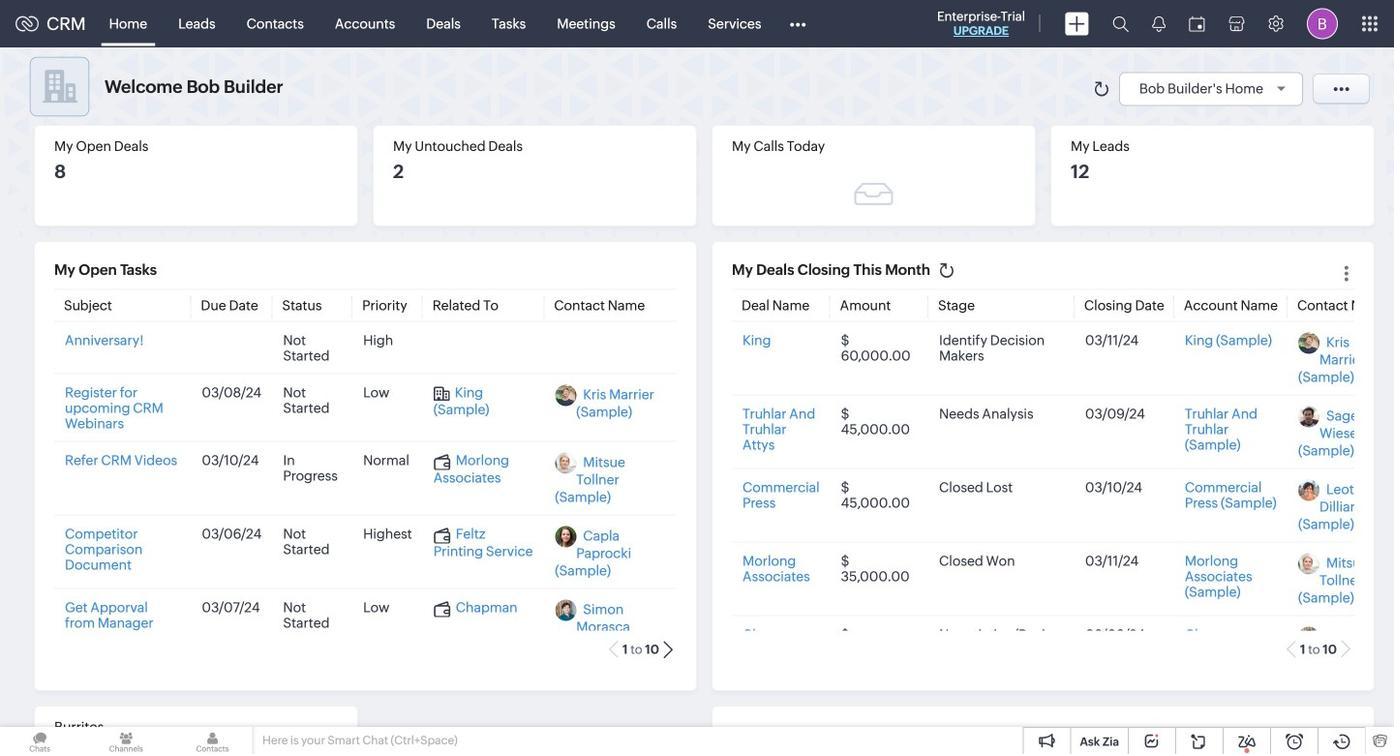 Task type: locate. For each thing, give the bounding box(es) containing it.
logo image
[[15, 16, 39, 31]]

profile image
[[1307, 8, 1338, 39]]

profile element
[[1295, 0, 1350, 47]]

signals element
[[1141, 0, 1177, 47]]

calendar image
[[1189, 16, 1205, 31]]

create menu image
[[1065, 12, 1089, 35]]

search image
[[1112, 15, 1129, 32]]

chats image
[[0, 727, 80, 754]]

channels image
[[86, 727, 166, 754]]

create menu element
[[1053, 0, 1101, 47]]

search element
[[1101, 0, 1141, 47]]



Task type: vqa. For each thing, say whether or not it's contained in the screenshot.
third OPTION from the bottom
no



Task type: describe. For each thing, give the bounding box(es) containing it.
signals image
[[1152, 15, 1166, 32]]

contacts image
[[173, 727, 252, 754]]

Other Modules field
[[777, 8, 819, 39]]



